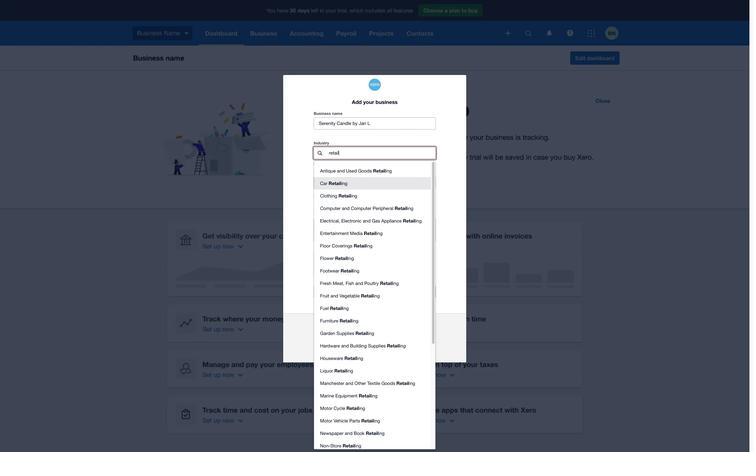 Task type: locate. For each thing, give the bounding box(es) containing it.
see details
[[363, 342, 387, 348]]

and inside hardware and building supplies retail ing
[[341, 344, 349, 349]]

and for manchester and other textile goods retail ing
[[346, 382, 354, 387]]

fruit and vegetable retail ing
[[320, 294, 380, 299]]

0 vertical spatial from
[[350, 162, 357, 166]]

and for computer and computer peripheral retail ing
[[342, 206, 350, 211]]

car
[[320, 181, 328, 186]]

just
[[341, 234, 349, 239]]

goods inside manchester and other textile goods retail ing
[[382, 382, 395, 387]]

retail down electrical, electronic and gas appliance retail ing
[[364, 231, 377, 236]]

entertainment media retail ing
[[320, 231, 383, 236]]

retail down poultry
[[361, 294, 374, 299]]

manchester and other textile goods retail ing
[[320, 381, 415, 387]]

list box
[[314, 161, 431, 453]]

list box containing retail
[[314, 161, 431, 453]]

1 horizontal spatial from
[[364, 325, 374, 331]]

(utc-
[[332, 196, 341, 200]]

retail
[[373, 168, 386, 174], [329, 181, 341, 186], [339, 193, 351, 199], [395, 206, 407, 211], [403, 218, 416, 224], [364, 231, 377, 236], [354, 244, 367, 249], [335, 256, 348, 262], [341, 269, 353, 274], [380, 281, 393, 287], [361, 294, 374, 299], [330, 306, 343, 312], [340, 319, 352, 324], [356, 331, 368, 337], [387, 344, 400, 349], [345, 356, 357, 362], [335, 369, 347, 374], [397, 381, 409, 387], [359, 394, 372, 399], [347, 406, 359, 412], [362, 419, 374, 424], [366, 431, 379, 437], [343, 444, 355, 449]]

and for newspaper and book retail ing
[[345, 432, 353, 437]]

search icon image
[[318, 151, 322, 156]]

computer down california
[[351, 206, 372, 211]]

1 vertical spatial from
[[364, 325, 374, 331]]

business
[[376, 99, 398, 105]]

and inside newspaper and book retail ing
[[345, 432, 353, 437]]

goods right textile
[[382, 382, 395, 387]]

and right fruit
[[331, 294, 339, 299]]

ing inside antique and used goods retail ing
[[386, 169, 392, 174]]

0 horizontal spatial from
[[350, 162, 357, 166]]

retail down manchester and other textile goods retail ing
[[359, 394, 372, 399]]

footwear retail ing
[[320, 269, 360, 274]]

retail right textile
[[397, 381, 409, 387]]

ing
[[386, 169, 392, 174], [341, 181, 348, 186], [351, 194, 358, 199], [407, 206, 414, 211], [416, 219, 422, 224], [377, 231, 383, 236], [367, 244, 373, 249], [348, 256, 354, 262], [353, 269, 360, 274], [393, 281, 399, 287], [374, 294, 380, 299], [343, 306, 349, 312], [352, 319, 359, 324], [368, 331, 374, 337], [400, 344, 406, 349], [357, 357, 363, 362], [347, 369, 353, 374], [409, 382, 415, 387], [372, 394, 378, 399], [359, 407, 365, 412], [374, 419, 380, 424], [379, 432, 385, 437], [355, 444, 362, 449]]

motor inside motor vehicle parts retail ing
[[320, 419, 333, 424]]

1 horizontal spatial goods
[[382, 382, 395, 387]]

motor
[[320, 407, 333, 412], [320, 419, 333, 424]]

and left other
[[346, 382, 354, 387]]

have
[[328, 212, 337, 217]]

supplies down into
[[368, 344, 386, 349]]

ing inside entertainment media retail ing
[[377, 231, 383, 236]]

retail up fish
[[341, 269, 353, 274]]

retail down for
[[387, 344, 400, 349]]

ing inside floor coverings retail ing
[[367, 244, 373, 249]]

Industry field
[[329, 148, 436, 159]]

and inside antique and used goods retail ing
[[337, 169, 345, 174]]

and inside fresh meat, fish and poultry retail ing
[[356, 281, 363, 287]]

the
[[358, 162, 362, 166]]

1 horizontal spatial computer
[[351, 206, 372, 211]]

cycle
[[334, 407, 345, 412]]

Business name field
[[314, 118, 436, 130]]

1 vertical spatial your
[[356, 333, 364, 337]]

and inside computer and computer peripheral retail ing
[[342, 206, 350, 211]]

an
[[332, 162, 336, 166]]

coming from quickbooks? move your data into xero for free.
[[345, 325, 405, 337]]

media
[[350, 231, 363, 236]]

non-store retail ing
[[320, 444, 362, 449]]

and inside "fruit and vegetable retail ing"
[[331, 294, 339, 299]]

ing inside motor cycle retail ing
[[359, 407, 365, 412]]

goods
[[358, 169, 372, 174], [382, 382, 395, 387]]

industry
[[337, 162, 349, 166]]

antique
[[320, 169, 336, 174]]

group
[[314, 161, 436, 453]]

ing inside "fruit and vegetable retail ing"
[[374, 294, 380, 299]]

1 motor from the top
[[320, 407, 333, 412]]

textile
[[368, 382, 380, 387]]

supplies
[[337, 331, 354, 337], [368, 344, 386, 349]]

retail right car
[[329, 181, 341, 186]]

motor for retail
[[320, 407, 333, 412]]

see
[[363, 342, 371, 348]]

your right add
[[363, 99, 374, 105]]

now
[[344, 290, 353, 295]]

liquor retail ing
[[320, 369, 353, 374]]

data
[[365, 333, 373, 337]]

time zone: (utc-08:00) baja california
[[314, 196, 373, 200]]

retail down me at the bottom left of page
[[354, 244, 367, 249]]

baja
[[352, 196, 358, 200]]

and inside electrical, electronic and gas appliance retail ing
[[363, 219, 371, 224]]

supplies down coming
[[337, 331, 354, 337]]

0 vertical spatial motor
[[320, 407, 333, 412]]

ing inside footwear retail ing
[[353, 269, 360, 274]]

xero image
[[369, 79, 381, 91]]

meat,
[[333, 281, 345, 287]]

0 vertical spatial supplies
[[337, 331, 354, 337]]

ing inside hardware and building supplies retail ing
[[400, 344, 406, 349]]

computer up the have
[[320, 206, 341, 211]]

ing inside fresh meat, fish and poultry retail ing
[[393, 281, 399, 287]]

goods down the
[[358, 169, 372, 174]]

0 vertical spatial your
[[363, 99, 374, 105]]

add
[[352, 99, 362, 105]]

0 horizontal spatial computer
[[320, 206, 341, 211]]

and down industry
[[337, 169, 345, 174]]

entertainment
[[320, 231, 349, 236]]

and left the gas
[[363, 219, 371, 224]]

ing inside non-store retail ing
[[355, 444, 362, 449]]

details
[[373, 342, 387, 348]]

suggestions
[[363, 162, 381, 166]]

0 horizontal spatial supplies
[[337, 331, 354, 337]]

do
[[314, 212, 319, 217]]

and right fish
[[356, 281, 363, 287]]

buy now button
[[314, 286, 373, 298]]

and down move
[[341, 344, 349, 349]]

floor
[[320, 244, 331, 249]]

motor up newspaper
[[320, 419, 333, 424]]

into
[[374, 333, 381, 337]]

from up data
[[364, 325, 374, 331]]

california
[[359, 196, 373, 200]]

electronic
[[342, 219, 362, 224]]

clothing retail ing
[[320, 193, 358, 199]]

name
[[332, 111, 343, 116]]

1 vertical spatial supplies
[[368, 344, 386, 349]]

your left data
[[356, 333, 364, 337]]

and for fruit and vegetable retail ing
[[331, 294, 339, 299]]

ing inside furniture retail ing
[[352, 319, 359, 324]]

retail up motor vehicle parts retail ing
[[347, 406, 359, 412]]

1 horizontal spatial supplies
[[368, 344, 386, 349]]

and
[[337, 169, 345, 174], [342, 206, 350, 211], [363, 219, 371, 224], [356, 281, 363, 287], [331, 294, 339, 299], [341, 344, 349, 349], [346, 382, 354, 387], [345, 432, 353, 437]]

ing inside flower retail ing
[[348, 256, 354, 262]]

hardware and building supplies retail ing
[[320, 344, 406, 349]]

from inside coming from quickbooks? move your data into xero for free.
[[364, 325, 374, 331]]

clothing
[[320, 194, 338, 199]]

garden
[[320, 331, 335, 337]]

newspaper
[[320, 432, 344, 437]]

ing inside clothing retail ing
[[351, 194, 358, 199]]

marine equipment retail ing
[[320, 394, 378, 399]]

and up the "employees?"
[[342, 206, 350, 211]]

coming
[[346, 325, 363, 331]]

for
[[391, 333, 396, 337]]

motor down marine
[[320, 407, 333, 412]]

used
[[346, 169, 357, 174]]

motor inside motor cycle retail ing
[[320, 407, 333, 412]]

1 vertical spatial motor
[[320, 419, 333, 424]]

and inside manchester and other textile goods retail ing
[[346, 382, 354, 387]]

do you have employees? group
[[314, 219, 436, 243]]

ing inside 'garden supplies retail ing'
[[368, 331, 374, 337]]

and left book
[[345, 432, 353, 437]]

retail down houseware retail ing
[[335, 369, 347, 374]]

retail down suggestions
[[373, 168, 386, 174]]

0 vertical spatial goods
[[358, 169, 372, 174]]

0 horizontal spatial goods
[[358, 169, 372, 174]]

ing inside newspaper and book retail ing
[[379, 432, 385, 437]]

motor cycle retail ing
[[320, 406, 365, 412]]

motor vehicle parts retail ing
[[320, 419, 380, 424]]

2 motor from the top
[[320, 419, 333, 424]]

retail right parts
[[362, 419, 374, 424]]

from left the
[[350, 162, 357, 166]]

1 vertical spatial goods
[[382, 382, 395, 387]]

vehicle
[[334, 419, 348, 424]]

ing inside manchester and other textile goods retail ing
[[409, 382, 415, 387]]



Task type: describe. For each thing, give the bounding box(es) containing it.
fish
[[346, 281, 354, 287]]

vegetable
[[340, 294, 360, 299]]

flower retail ing
[[320, 256, 354, 262]]

retail up appliance
[[395, 206, 407, 211]]

time
[[314, 196, 322, 200]]

goods inside antique and used goods retail ing
[[358, 169, 372, 174]]

computer and computer peripheral retail ing
[[320, 206, 414, 211]]

poultry
[[365, 281, 379, 287]]

select
[[322, 162, 331, 166]]

ing inside the fuel retail ing
[[343, 306, 349, 312]]

buy
[[334, 290, 342, 295]]

yes
[[326, 222, 333, 227]]

houseware retail ing
[[320, 356, 363, 362]]

it's
[[334, 234, 340, 239]]

business name
[[314, 111, 343, 116]]

country
[[314, 171, 329, 175]]

flower
[[320, 256, 334, 262]]

fuel
[[320, 306, 329, 312]]

select an industry from the suggestions provided
[[322, 162, 396, 166]]

retail down the coverings at the bottom of page
[[335, 256, 348, 262]]

08:00)
[[341, 196, 351, 200]]

retail right book
[[366, 431, 379, 437]]

floor coverings retail ing
[[320, 244, 373, 249]]

move
[[345, 333, 355, 337]]

furniture retail ing
[[320, 319, 359, 324]]

equipment
[[336, 394, 358, 399]]

footwear
[[320, 269, 340, 274]]

other
[[355, 382, 366, 387]]

1 computer from the left
[[320, 206, 341, 211]]

buy now
[[334, 290, 353, 295]]

building
[[350, 344, 367, 349]]

coverings
[[332, 244, 353, 249]]

ing inside computer and computer peripheral retail ing
[[407, 206, 414, 211]]

supplies inside 'garden supplies retail ing'
[[337, 331, 354, 337]]

do you have employees?
[[314, 212, 361, 217]]

see details button
[[358, 339, 392, 351]]

fruit
[[320, 294, 330, 299]]

xero
[[382, 333, 390, 337]]

supplies inside hardware and building supplies retail ing
[[368, 344, 386, 349]]

appliance
[[382, 219, 402, 224]]

fresh meat, fish and poultry retail ing
[[320, 281, 399, 287]]

quickbooks?
[[375, 325, 404, 331]]

group containing retail
[[314, 161, 436, 453]]

no,
[[326, 234, 333, 239]]

provided
[[382, 162, 396, 166]]

fresh
[[320, 281, 332, 287]]

free.
[[397, 333, 405, 337]]

book
[[354, 432, 365, 437]]

parts
[[350, 419, 360, 424]]

industry
[[314, 141, 329, 146]]

employees?
[[338, 212, 361, 217]]

retail right fuel
[[330, 306, 343, 312]]

fuel retail ing
[[320, 306, 349, 312]]

antique and used goods retail ing
[[320, 168, 392, 174]]

liquor
[[320, 369, 333, 374]]

your inside coming from quickbooks? move your data into xero for free.
[[356, 333, 364, 337]]

no, it's just me
[[326, 234, 356, 239]]

marine
[[320, 394, 334, 399]]

newspaper and book retail ing
[[320, 431, 385, 437]]

gas
[[372, 219, 380, 224]]

2 computer from the left
[[351, 206, 372, 211]]

ing inside motor vehicle parts retail ing
[[374, 419, 380, 424]]

houseware
[[320, 357, 343, 362]]

business
[[314, 111, 331, 116]]

peripheral
[[373, 206, 394, 211]]

retail down newspaper and book retail ing in the bottom of the page
[[343, 444, 355, 449]]

add your business
[[352, 99, 398, 105]]

ing inside liquor retail ing
[[347, 369, 353, 374]]

ing inside electrical, electronic and gas appliance retail ing
[[416, 219, 422, 224]]

motor for parts
[[320, 419, 333, 424]]

retail down coming
[[356, 331, 368, 337]]

ing inside houseware retail ing
[[357, 357, 363, 362]]

and for antique and used goods retail ing
[[337, 169, 345, 174]]

and for hardware and building supplies retail ing
[[341, 344, 349, 349]]

manchester
[[320, 382, 345, 387]]

furniture
[[320, 319, 339, 324]]

me
[[350, 234, 356, 239]]

garden supplies retail ing
[[320, 331, 374, 337]]

retail down building
[[345, 356, 357, 362]]

electrical,
[[320, 219, 340, 224]]

you
[[320, 212, 327, 217]]

zone:
[[323, 196, 331, 200]]

retail right appliance
[[403, 218, 416, 224]]

retail up coming
[[340, 319, 352, 324]]

store
[[331, 444, 342, 449]]

ing inside car retail ing
[[341, 181, 348, 186]]

car retail ing
[[320, 181, 348, 186]]

retail left baja
[[339, 193, 351, 199]]

ing inside marine equipment retail ing
[[372, 394, 378, 399]]

electrical, electronic and gas appliance retail ing
[[320, 218, 422, 224]]

retail right poultry
[[380, 281, 393, 287]]



Task type: vqa. For each thing, say whether or not it's contained in the screenshot.
'Berry Brew'
no



